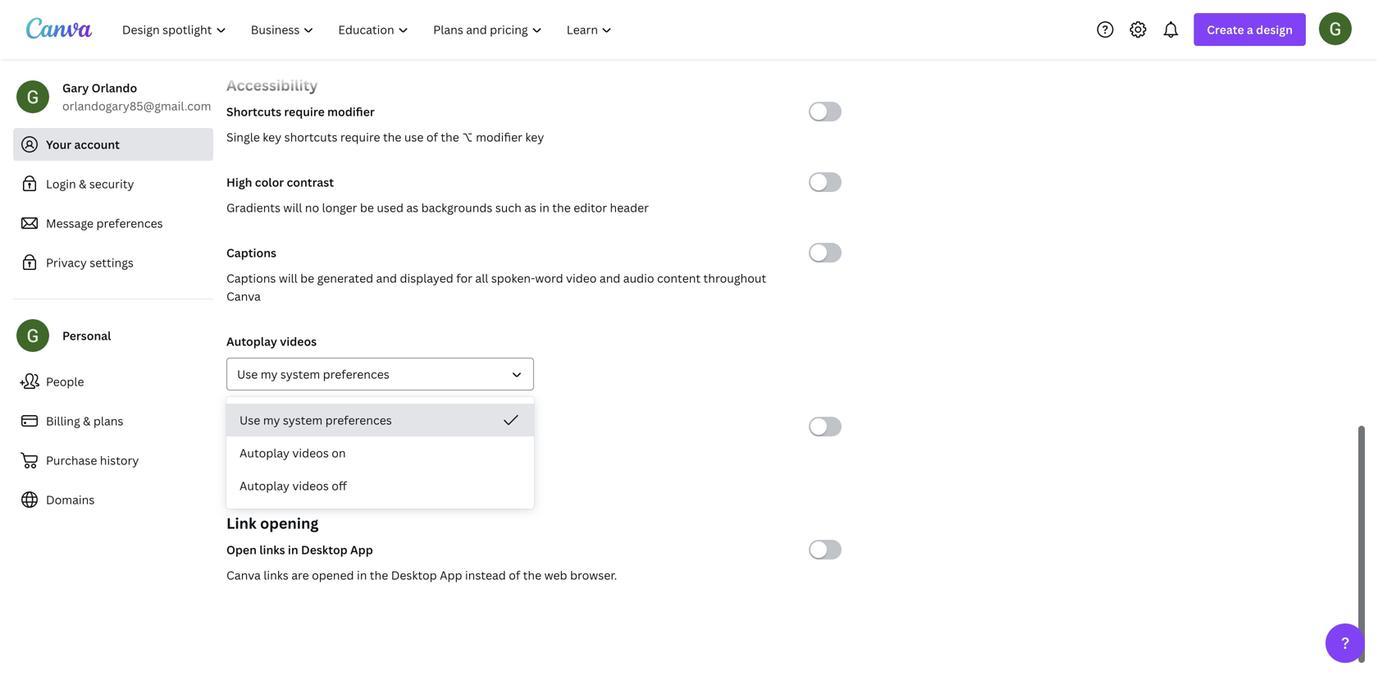 Task type: vqa. For each thing, say whether or not it's contained in the screenshot.
stay at the bottom left of page
yes



Task type: locate. For each thing, give the bounding box(es) containing it.
will left 'no' at the top left of page
[[284, 200, 302, 215]]

autoplay inside button
[[240, 478, 290, 494]]

list box
[[227, 404, 534, 502]]

2 vertical spatial videos
[[293, 478, 329, 494]]

require
[[284, 104, 325, 119], [341, 129, 380, 145]]

0 horizontal spatial as
[[407, 200, 419, 215]]

editor
[[574, 200, 607, 215]]

and left displayed
[[376, 270, 397, 286]]

0 vertical spatial of
[[427, 129, 438, 145]]

0 horizontal spatial and
[[376, 270, 397, 286]]

as
[[407, 200, 419, 215], [525, 200, 537, 215]]

0 vertical spatial require
[[284, 104, 325, 119]]

opening
[[260, 513, 319, 533]]

1 horizontal spatial require
[[341, 129, 380, 145]]

Use my system preferences button
[[227, 358, 534, 391]]

2 horizontal spatial in
[[540, 200, 550, 215]]

1 vertical spatial videos
[[293, 445, 329, 461]]

0 horizontal spatial modifier
[[328, 104, 375, 119]]

preferences down login & security link
[[96, 215, 163, 231]]

0 vertical spatial app
[[350, 542, 373, 558]]

1 horizontal spatial key
[[526, 129, 544, 145]]

and right video
[[600, 270, 621, 286]]

longer down display at bottom left
[[389, 444, 425, 460]]

use down the autoplay videos
[[237, 366, 258, 382]]

be left generated
[[301, 270, 315, 286]]

1 horizontal spatial of
[[509, 568, 521, 583]]

1 horizontal spatial as
[[525, 200, 537, 215]]

2 vertical spatial preferences
[[326, 412, 392, 428]]

preferences up use my system preferences option
[[323, 366, 390, 382]]

0 vertical spatial &
[[79, 176, 86, 192]]

header
[[610, 200, 649, 215]]

on
[[227, 444, 243, 460]]

autoplay videos on button
[[227, 437, 534, 469]]

links left are
[[264, 568, 289, 583]]

account
[[74, 137, 120, 152]]

1 horizontal spatial in
[[357, 568, 367, 583]]

gary
[[62, 80, 89, 96]]

my down the autoplay videos
[[261, 366, 278, 382]]

0 vertical spatial longer
[[322, 200, 357, 215]]

app
[[350, 542, 373, 558], [440, 568, 462, 583]]

privacy
[[46, 255, 87, 270]]

0 vertical spatial captions
[[227, 245, 277, 261]]

opened
[[312, 568, 354, 583]]

accessibility
[[227, 75, 318, 95]]

0 vertical spatial canva
[[227, 288, 261, 304]]

longer
[[322, 200, 357, 215], [389, 444, 425, 460]]

modifier up single key shortcuts require the use of the ⌥ modifier key at the left
[[328, 104, 375, 119]]

be inside the "captions will be generated and displayed for all spoken-word video and audio content throughout canva"
[[301, 270, 315, 286]]

your account
[[46, 137, 120, 152]]

1 vertical spatial autoplay
[[240, 445, 290, 461]]

autoplay for autoplay videos off
[[240, 478, 290, 494]]

0 horizontal spatial of
[[427, 129, 438, 145]]

canva up the autoplay videos
[[227, 288, 261, 304]]

autoplay inside 'button'
[[240, 445, 290, 461]]

2 and from the left
[[600, 270, 621, 286]]

create a design
[[1208, 22, 1294, 37]]

& inside the billing & plans "link"
[[83, 413, 91, 429]]

longer right 'no' at the top left of page
[[322, 200, 357, 215]]

orlando
[[92, 80, 137, 96]]

videos inside 'button'
[[293, 445, 329, 461]]

0 vertical spatial modifier
[[328, 104, 375, 119]]

key right ⌥
[[526, 129, 544, 145]]

0 vertical spatial screen
[[296, 419, 333, 435]]

in right opened
[[357, 568, 367, 583]]

desktop left instead
[[391, 568, 437, 583]]

of right use
[[427, 129, 438, 145]]

message preferences
[[46, 215, 163, 231]]

my
[[261, 366, 278, 382], [263, 412, 280, 428]]

purchase history link
[[13, 444, 213, 477]]

1 vertical spatial preferences
[[323, 366, 390, 382]]

will
[[284, 200, 302, 215], [279, 270, 298, 286], [342, 444, 361, 460]]

1 vertical spatial links
[[264, 568, 289, 583]]

1 vertical spatial will
[[279, 270, 298, 286]]

0 horizontal spatial be
[[301, 270, 315, 286]]

message preferences link
[[13, 207, 213, 240]]

as right such
[[525, 200, 537, 215]]

2 vertical spatial autoplay
[[240, 478, 290, 494]]

desktop up opened
[[301, 542, 348, 558]]

link
[[227, 513, 257, 533]]

system inside option
[[283, 412, 323, 428]]

use up on
[[240, 412, 260, 428]]

1 horizontal spatial desktop
[[391, 568, 437, 583]]

captions for captions will be generated and displayed for all spoken-word video and audio content throughout canva
[[227, 270, 276, 286]]

key
[[263, 129, 282, 145], [526, 129, 544, 145]]

0 vertical spatial in
[[540, 200, 550, 215]]

1 vertical spatial my
[[263, 412, 280, 428]]

spoken-
[[491, 270, 535, 286]]

video
[[566, 270, 597, 286]]

login & security link
[[13, 167, 213, 200]]

& inside login & security link
[[79, 176, 86, 192]]

history
[[100, 453, 139, 468]]

messages
[[285, 444, 339, 460]]

1 captions from the top
[[227, 245, 277, 261]]

will left stay
[[342, 444, 361, 460]]

1 horizontal spatial longer
[[389, 444, 425, 460]]

0 horizontal spatial desktop
[[301, 542, 348, 558]]

system
[[281, 366, 320, 382], [283, 412, 323, 428]]

videos
[[280, 334, 317, 349], [293, 445, 329, 461], [293, 478, 329, 494]]

0 horizontal spatial screen
[[245, 444, 283, 460]]

2 as from the left
[[525, 200, 537, 215]]

1 vertical spatial &
[[83, 413, 91, 429]]

the left ⌥
[[441, 129, 459, 145]]

captions inside the "captions will be generated and displayed for all spoken-word video and audio content throughout canva"
[[227, 270, 276, 286]]

preferences
[[96, 215, 163, 231], [323, 366, 390, 382], [326, 412, 392, 428]]

0 horizontal spatial key
[[263, 129, 282, 145]]

links
[[260, 542, 285, 558], [264, 568, 289, 583]]

gradients
[[227, 200, 281, 215]]

autoplay videos off button
[[227, 469, 534, 502]]

shortcuts require modifier
[[227, 104, 375, 119]]

0 vertical spatial use my system preferences
[[237, 366, 390, 382]]

throughout
[[704, 270, 767, 286]]

gary orlando orlandogary85@gmail.com
[[62, 80, 211, 114]]

& left plans
[[83, 413, 91, 429]]

2 key from the left
[[526, 129, 544, 145]]

captions down gradients
[[227, 245, 277, 261]]

single
[[227, 129, 260, 145]]

message
[[336, 419, 384, 435]]

will for no
[[284, 200, 302, 215]]

0 vertical spatial videos
[[280, 334, 317, 349]]

security
[[89, 176, 134, 192]]

videos inside button
[[293, 478, 329, 494]]

screen down increase
[[245, 444, 283, 460]]

be left used on the top left
[[360, 200, 374, 215]]

0 vertical spatial system
[[281, 366, 320, 382]]

1 vertical spatial of
[[509, 568, 521, 583]]

captions up the autoplay videos
[[227, 270, 276, 286]]

in
[[540, 200, 550, 215], [288, 542, 299, 558], [357, 568, 367, 583]]

0 horizontal spatial longer
[[322, 200, 357, 215]]

videos for autoplay videos
[[280, 334, 317, 349]]

word
[[535, 270, 564, 286]]

screen
[[296, 419, 333, 435], [245, 444, 283, 460]]

app left instead
[[440, 568, 462, 583]]

use my system preferences option
[[227, 404, 534, 437]]

0 vertical spatial autoplay
[[227, 334, 277, 349]]

1 vertical spatial system
[[283, 412, 323, 428]]

system up messages
[[283, 412, 323, 428]]

purchase history
[[46, 453, 139, 468]]

will inside the "captions will be generated and displayed for all spoken-word video and audio content throughout canva"
[[279, 270, 298, 286]]

use my system preferences
[[237, 366, 390, 382], [240, 412, 392, 428]]

link opening
[[227, 513, 319, 533]]

before
[[427, 444, 464, 460]]

0 vertical spatial will
[[284, 200, 302, 215]]

1 horizontal spatial app
[[440, 568, 462, 583]]

display
[[387, 419, 427, 435]]

1 vertical spatial be
[[301, 270, 315, 286]]

app up opened
[[350, 542, 373, 558]]

increase
[[227, 419, 274, 435]]

2 canva from the top
[[227, 568, 261, 583]]

videos for autoplay videos off
[[293, 478, 329, 494]]

use my system preferences inside option
[[240, 412, 392, 428]]

as right used on the top left
[[407, 200, 419, 215]]

1 horizontal spatial and
[[600, 270, 621, 286]]

& for login
[[79, 176, 86, 192]]

1 vertical spatial use
[[240, 412, 260, 428]]

screen up messages
[[296, 419, 333, 435]]

modifier right ⌥
[[476, 129, 523, 145]]

2 vertical spatial in
[[357, 568, 367, 583]]

message
[[46, 215, 94, 231]]

preferences up stay
[[326, 412, 392, 428]]

1 horizontal spatial be
[[360, 200, 374, 215]]

captions for captions
[[227, 245, 277, 261]]

my up autoplay videos on
[[263, 412, 280, 428]]

2 captions from the top
[[227, 270, 276, 286]]

canva
[[227, 288, 261, 304], [227, 568, 261, 583]]

1 vertical spatial canva
[[227, 568, 261, 583]]

require right shortcuts
[[341, 129, 380, 145]]

0 horizontal spatial in
[[288, 542, 299, 558]]

0 vertical spatial links
[[260, 542, 285, 558]]

autoplay videos on
[[240, 445, 346, 461]]

use my system preferences up messages
[[240, 412, 392, 428]]

links down link opening
[[260, 542, 285, 558]]

backgrounds
[[422, 200, 493, 215]]

top level navigation element
[[112, 13, 627, 46]]

content
[[657, 270, 701, 286]]

0 vertical spatial my
[[261, 366, 278, 382]]

open links in desktop app
[[227, 542, 373, 558]]

in right such
[[540, 200, 550, 215]]

use my system preferences down the autoplay videos
[[237, 366, 390, 382]]

1 horizontal spatial modifier
[[476, 129, 523, 145]]

0 vertical spatial preferences
[[96, 215, 163, 231]]

modifier
[[328, 104, 375, 119], [476, 129, 523, 145]]

1 vertical spatial use my system preferences
[[240, 412, 392, 428]]

used
[[377, 200, 404, 215]]

0 vertical spatial desktop
[[301, 542, 348, 558]]

in up are
[[288, 542, 299, 558]]

1 horizontal spatial screen
[[296, 419, 333, 435]]

key right single
[[263, 129, 282, 145]]

domains
[[46, 492, 95, 508]]

design
[[1257, 22, 1294, 37]]

the
[[383, 129, 402, 145], [441, 129, 459, 145], [553, 200, 571, 215], [370, 568, 388, 583], [523, 568, 542, 583]]

browser.
[[570, 568, 617, 583]]

of right instead
[[509, 568, 521, 583]]

desktop
[[301, 542, 348, 558], [391, 568, 437, 583]]

1 vertical spatial screen
[[245, 444, 283, 460]]

preferences inside message preferences link
[[96, 215, 163, 231]]

canva down open
[[227, 568, 261, 583]]

& right 'login'
[[79, 176, 86, 192]]

will left generated
[[279, 270, 298, 286]]

1 vertical spatial captions
[[227, 270, 276, 286]]

use inside option
[[240, 412, 260, 428]]

audio
[[624, 270, 655, 286]]

0 vertical spatial be
[[360, 200, 374, 215]]

increase on-screen message display time
[[227, 419, 455, 435]]

require up shortcuts
[[284, 104, 325, 119]]

1 canva from the top
[[227, 288, 261, 304]]

shortcuts
[[227, 104, 282, 119]]

preferences inside use my system preferences button
[[326, 412, 392, 428]]

autoplay for autoplay videos on
[[240, 445, 290, 461]]

system down the autoplay videos
[[281, 366, 320, 382]]

off
[[332, 478, 347, 494]]

create
[[1208, 22, 1245, 37]]

shortcuts
[[284, 129, 338, 145]]



Task type: describe. For each thing, give the bounding box(es) containing it.
time
[[430, 419, 455, 435]]

instead
[[465, 568, 506, 583]]

will for be
[[279, 270, 298, 286]]

the left 'web'
[[523, 568, 542, 583]]

billing & plans
[[46, 413, 123, 429]]

are
[[292, 568, 309, 583]]

links for in
[[260, 542, 285, 558]]

people link
[[13, 365, 213, 398]]

0 horizontal spatial require
[[284, 104, 325, 119]]

displayed
[[400, 270, 454, 286]]

high color contrast
[[227, 174, 334, 190]]

1 vertical spatial app
[[440, 568, 462, 583]]

a
[[1248, 22, 1254, 37]]

captions will be generated and displayed for all spoken-word video and audio content throughout canva
[[227, 270, 767, 304]]

& for billing
[[83, 413, 91, 429]]

generated
[[317, 270, 374, 286]]

all
[[476, 270, 489, 286]]

1 key from the left
[[263, 129, 282, 145]]

videos for autoplay videos on
[[293, 445, 329, 461]]

such
[[496, 200, 522, 215]]

the left use
[[383, 129, 402, 145]]

your account link
[[13, 128, 213, 161]]

login & security
[[46, 176, 134, 192]]

dismissing
[[467, 444, 525, 460]]

1 vertical spatial in
[[288, 542, 299, 558]]

1 vertical spatial longer
[[389, 444, 425, 460]]

canva inside the "captions will be generated and displayed for all spoken-word video and audio content throughout canva"
[[227, 288, 261, 304]]

autoplay videos off
[[240, 478, 347, 494]]

billing
[[46, 413, 80, 429]]

people
[[46, 374, 84, 389]]

on screen messages will stay longer before dismissing
[[227, 444, 525, 460]]

your
[[46, 137, 72, 152]]

gary orlando image
[[1320, 12, 1353, 45]]

color
[[255, 174, 284, 190]]

create a design button
[[1194, 13, 1307, 46]]

1 vertical spatial desktop
[[391, 568, 437, 583]]

web
[[545, 568, 568, 583]]

single key shortcuts require the use of the ⌥ modifier key
[[227, 129, 544, 145]]

purchase
[[46, 453, 97, 468]]

canva links are opened in the desktop app instead of the web browser.
[[227, 568, 617, 583]]

plans
[[93, 413, 123, 429]]

settings
[[90, 255, 134, 270]]

use my system preferences button
[[227, 404, 534, 437]]

gradients will no longer be used as backgrounds such as in the editor header
[[227, 200, 649, 215]]

use
[[404, 129, 424, 145]]

billing & plans link
[[13, 405, 213, 437]]

contrast
[[287, 174, 334, 190]]

1 vertical spatial modifier
[[476, 129, 523, 145]]

1 as from the left
[[407, 200, 419, 215]]

domains link
[[13, 483, 213, 516]]

autoplay for autoplay videos
[[227, 334, 277, 349]]

for
[[457, 270, 473, 286]]

on
[[332, 445, 346, 461]]

privacy settings link
[[13, 246, 213, 279]]

the right opened
[[370, 568, 388, 583]]

0 horizontal spatial app
[[350, 542, 373, 558]]

stay
[[363, 444, 387, 460]]

0 vertical spatial use
[[237, 366, 258, 382]]

on-
[[277, 419, 296, 435]]

privacy settings
[[46, 255, 134, 270]]

1 and from the left
[[376, 270, 397, 286]]

preferences inside use my system preferences button
[[323, 366, 390, 382]]

autoplay videos on option
[[227, 437, 534, 469]]

open
[[227, 542, 257, 558]]

no
[[305, 200, 319, 215]]

2 vertical spatial will
[[342, 444, 361, 460]]

login
[[46, 176, 76, 192]]

1 vertical spatial require
[[341, 129, 380, 145]]

personal
[[62, 328, 111, 343]]

high
[[227, 174, 252, 190]]

my inside option
[[263, 412, 280, 428]]

the left the editor
[[553, 200, 571, 215]]

autoplay videos off option
[[227, 469, 534, 502]]

list box containing use my system preferences
[[227, 404, 534, 502]]

links for are
[[264, 568, 289, 583]]

orlandogary85@gmail.com
[[62, 98, 211, 114]]

autoplay videos
[[227, 334, 317, 349]]

⌥
[[462, 129, 473, 145]]



